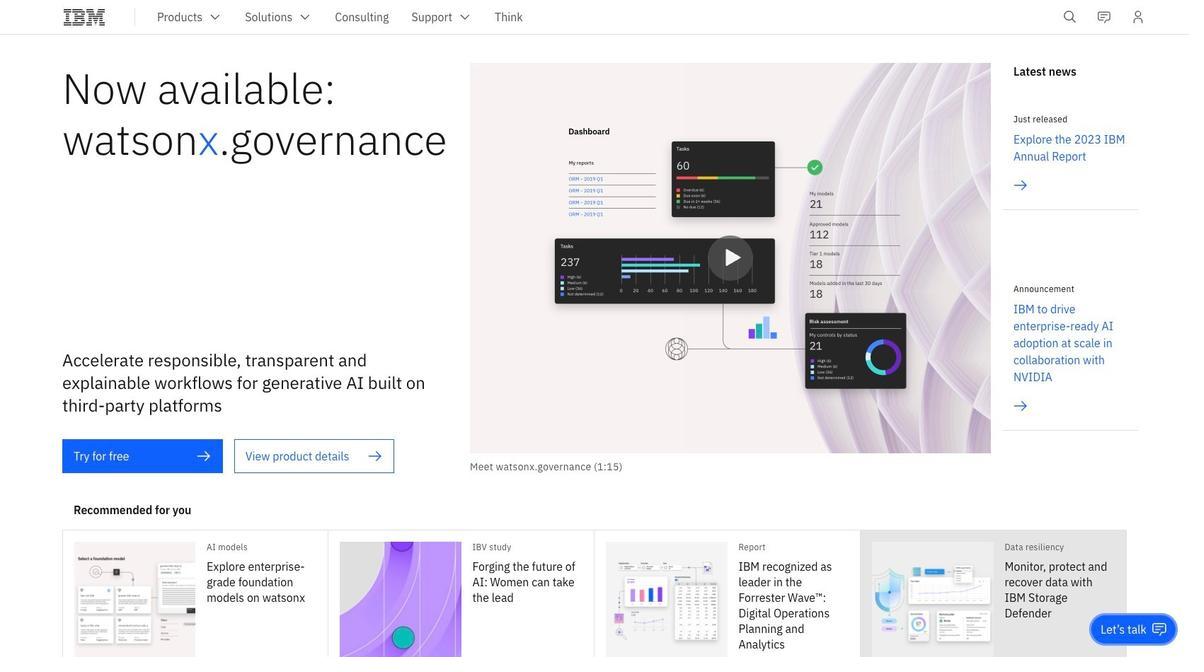 Task type: vqa. For each thing, say whether or not it's contained in the screenshot.
Let's talk element
yes



Task type: locate. For each thing, give the bounding box(es) containing it.
let's talk element
[[1101, 622, 1147, 638]]



